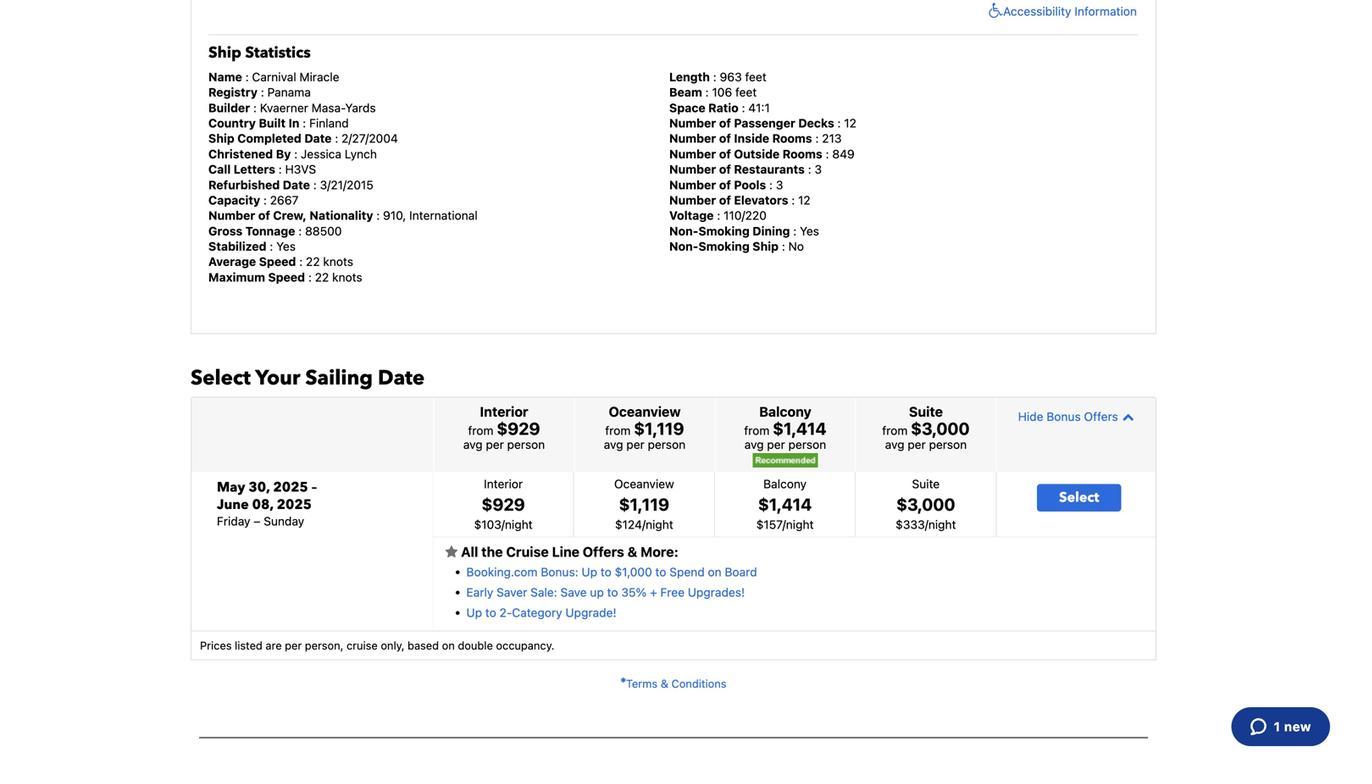 Task type: vqa. For each thing, say whether or not it's contained in the screenshot.


Task type: locate. For each thing, give the bounding box(es) containing it.
3 person from the left
[[789, 438, 826, 452]]

1 horizontal spatial 12
[[844, 116, 857, 130]]

person up suite $3,000 $333 / night
[[929, 438, 967, 452]]

balcony down recommended 'image'
[[764, 477, 807, 491]]

free
[[661, 586, 685, 600]]

1 vertical spatial balcony
[[764, 477, 807, 491]]

registry
[[208, 85, 258, 99]]

person inside oceanview from $1,119 avg per person
[[648, 438, 686, 452]]

early saver sale: save up to 35% + free upgrades! link
[[467, 586, 745, 600]]

night up the more:
[[646, 518, 673, 532]]

1 vertical spatial rooms
[[783, 147, 823, 161]]

select
[[191, 364, 251, 392], [1059, 488, 1099, 507]]

0 horizontal spatial –
[[254, 514, 260, 528]]

suite for $333
[[912, 477, 940, 491]]

balcony up recommended 'image'
[[759, 404, 812, 420]]

– right friday on the bottom left
[[254, 514, 260, 528]]

$3,000 inside suite $3,000 $333 / night
[[897, 494, 956, 514]]

average
[[208, 255, 256, 269]]

35%
[[621, 586, 647, 600]]

friday
[[217, 514, 250, 528]]

avg up the "oceanview $1,119 $124 / night" at bottom
[[604, 438, 623, 452]]

0 vertical spatial balcony
[[759, 404, 812, 420]]

$1,414 inside balcony from $1,414 avg per person
[[773, 418, 827, 438]]

from inside balcony from $1,414 avg per person
[[744, 424, 770, 438]]

on right based
[[442, 639, 455, 652]]

balcony
[[759, 404, 812, 420], [764, 477, 807, 491]]

avg inside interior from $929 avg per person
[[463, 438, 483, 452]]

0 horizontal spatial up
[[467, 606, 482, 620]]

up
[[590, 586, 604, 600]]

night
[[505, 518, 533, 532], [646, 518, 673, 532], [786, 518, 814, 532], [929, 518, 956, 532]]

interior inside interior $929 $103 / night
[[484, 477, 523, 491]]

3 down the decks
[[815, 162, 822, 176]]

person up the "oceanview $1,119 $124 / night" at bottom
[[648, 438, 686, 452]]

88500
[[305, 224, 342, 238]]

2 person from the left
[[648, 438, 686, 452]]

12 up 849
[[844, 116, 857, 130]]

kvaerner
[[260, 101, 308, 115]]

1 vertical spatial $929
[[482, 494, 525, 514]]

on up upgrades!
[[708, 565, 722, 579]]

2 / from the left
[[642, 518, 646, 532]]

2 vertical spatial ship
[[753, 239, 779, 253]]

2 from from the left
[[605, 424, 631, 438]]

ratio
[[709, 101, 739, 115]]

910,
[[383, 209, 406, 223]]

4 from from the left
[[882, 424, 908, 438]]

night right $157
[[786, 518, 814, 532]]

1 vertical spatial non-
[[669, 239, 699, 253]]

$1,414 up recommended 'image'
[[773, 418, 827, 438]]

elevators
[[734, 193, 788, 207]]

/ for $929
[[502, 518, 505, 532]]

tonnage
[[245, 224, 295, 238]]

yes up no
[[800, 224, 819, 238]]

of left 'pools'
[[719, 178, 731, 192]]

$1,119 inside oceanview from $1,119 avg per person
[[634, 418, 684, 438]]

ship down country
[[208, 132, 235, 145]]

country
[[208, 116, 256, 130]]

avg up suite $3,000 $333 / night
[[885, 438, 905, 452]]

from up interior $929 $103 / night
[[468, 424, 494, 438]]

date right 'sailing'
[[378, 364, 425, 392]]

0 horizontal spatial 12
[[798, 193, 811, 207]]

night inside suite $3,000 $333 / night
[[929, 518, 956, 532]]

1 vertical spatial 22
[[315, 270, 329, 284]]

balcony $1,414 $157 / night
[[756, 477, 814, 532]]

12
[[844, 116, 857, 130], [798, 193, 811, 207]]

all
[[461, 544, 478, 560]]

yes inside length : 963 feet beam : 106 feet space ratio : 41:1 number of passenger decks : 12 number of inside rooms : 213 number of outside rooms : 849 number of restaurants : 3 number of pools : 3 number of elevators : 12 voltage : 110/220 non-smoking dining : yes non-smoking ship : no
[[800, 224, 819, 238]]

0 vertical spatial yes
[[800, 224, 819, 238]]

select inside select link
[[1059, 488, 1099, 507]]

up up up
[[582, 565, 597, 579]]

booking.com bonus: up to $1,000 to spend on board link
[[467, 565, 757, 579]]

:
[[245, 70, 249, 84], [713, 70, 717, 84], [261, 85, 264, 99], [706, 85, 709, 99], [253, 101, 257, 115], [742, 101, 745, 115], [303, 116, 306, 130], [838, 116, 841, 130], [335, 132, 338, 145], [816, 132, 819, 145], [294, 147, 298, 161], [826, 147, 829, 161], [279, 162, 282, 176], [808, 162, 812, 176], [313, 178, 317, 192], [769, 178, 773, 192], [263, 193, 267, 207], [792, 193, 795, 207], [377, 209, 380, 223], [717, 209, 721, 223], [299, 224, 302, 238], [793, 224, 797, 238], [270, 239, 273, 253], [782, 239, 785, 253], [299, 255, 303, 269], [308, 270, 312, 284]]

from up the "oceanview $1,119 $124 / night" at bottom
[[605, 424, 631, 438]]

per
[[486, 438, 504, 452], [627, 438, 645, 452], [767, 438, 785, 452], [908, 438, 926, 452], [285, 639, 302, 652]]

4 person from the left
[[929, 438, 967, 452]]

restaurants
[[734, 162, 805, 176]]

1 horizontal spatial offers
[[1084, 410, 1118, 424]]

$1,119 inside the "oceanview $1,119 $124 / night"
[[619, 494, 670, 514]]

per right are
[[285, 639, 302, 652]]

person inside suite from $3,000 avg per person
[[929, 438, 967, 452]]

0 vertical spatial select
[[191, 364, 251, 392]]

1 non- from the top
[[669, 224, 699, 238]]

feet
[[745, 70, 767, 84], [736, 85, 757, 99]]

1 vertical spatial oceanview
[[614, 477, 674, 491]]

1 vertical spatial &
[[661, 678, 669, 690]]

0 vertical spatial smoking
[[699, 224, 750, 238]]

per inside oceanview from $1,119 avg per person
[[627, 438, 645, 452]]

suite $3,000 $333 / night
[[896, 477, 956, 532]]

0 vertical spatial suite
[[909, 404, 943, 420]]

from inside suite from $3,000 avg per person
[[882, 424, 908, 438]]

1 vertical spatial date
[[283, 178, 310, 192]]

booking.com bonus: up to $1,000 to spend on board early saver sale: save up to 35% + free upgrades! up to 2-category upgrade!
[[467, 565, 757, 620]]

offers right bonus
[[1084, 410, 1118, 424]]

per inside suite from $3,000 avg per person
[[908, 438, 926, 452]]

2 vertical spatial date
[[378, 364, 425, 392]]

cruise
[[347, 639, 378, 652]]

22
[[306, 255, 320, 269], [315, 270, 329, 284]]

& up $1,000
[[628, 544, 637, 560]]

of inside ship statistics name : carnival miracle registry : panama builder : kvaerner masa-yards country built in : finland ship completed date : 2/27/2004 christened by : jessica lynch call letters : h3vs refurbished date : 3/21/2015 capacity : 2667 number of crew, nationality : 910, international gross tonnage : 88500 stabilized : yes average speed : 22 knots maximum speed : 22 knots
[[258, 209, 270, 223]]

balcony for $1,414
[[764, 477, 807, 491]]

1 from from the left
[[468, 424, 494, 438]]

from up suite $3,000 $333 / night
[[882, 424, 908, 438]]

from inside interior from $929 avg per person
[[468, 424, 494, 438]]

person up recommended 'image'
[[789, 438, 826, 452]]

select down hide bonus offers link
[[1059, 488, 1099, 507]]

night up "cruise"
[[505, 518, 533, 532]]

oceanview $1,119 $124 / night
[[614, 477, 674, 532]]

&
[[628, 544, 637, 560], [661, 678, 669, 690]]

1 person from the left
[[507, 438, 545, 452]]

miracle
[[300, 70, 339, 84]]

night inside interior $929 $103 / night
[[505, 518, 533, 532]]

$1,414 up $157
[[758, 494, 812, 514]]

suite inside suite from $3,000 avg per person
[[909, 404, 943, 420]]

rooms down the decks
[[772, 132, 812, 145]]

non-
[[669, 224, 699, 238], [669, 239, 699, 253]]

on inside booking.com bonus: up to $1,000 to spend on board early saver sale: save up to 35% + free upgrades! up to 2-category upgrade!
[[708, 565, 722, 579]]

$1,119 up the "oceanview $1,119 $124 / night" at bottom
[[634, 418, 684, 438]]

+
[[650, 586, 657, 600]]

0 horizontal spatial yes
[[276, 239, 296, 253]]

beam
[[669, 85, 702, 99]]

maximum
[[208, 270, 265, 284]]

1 vertical spatial offers
[[583, 544, 624, 560]]

ship down dining
[[753, 239, 779, 253]]

0 horizontal spatial 3
[[776, 178, 783, 192]]

panama
[[267, 85, 311, 99]]

up down early
[[467, 606, 482, 620]]

oceanview inside oceanview from $1,119 avg per person
[[609, 404, 681, 420]]

$3,000 up $333
[[897, 494, 956, 514]]

1 horizontal spatial on
[[708, 565, 722, 579]]

terms & conditions link
[[621, 678, 727, 690]]

0 vertical spatial on
[[708, 565, 722, 579]]

balcony inside balcony from $1,414 avg per person
[[759, 404, 812, 420]]

849
[[832, 147, 855, 161]]

from
[[468, 424, 494, 438], [605, 424, 631, 438], [744, 424, 770, 438], [882, 424, 908, 438]]

1 vertical spatial $1,414
[[758, 494, 812, 514]]

interior $929 $103 / night
[[474, 477, 533, 532]]

number
[[669, 116, 716, 130], [669, 132, 716, 145], [669, 147, 716, 161], [669, 162, 716, 176], [669, 178, 716, 192], [669, 193, 716, 207], [208, 209, 255, 223]]

avg inside suite from $3,000 avg per person
[[885, 438, 905, 452]]

2 avg from the left
[[604, 438, 623, 452]]

interior
[[480, 404, 528, 420], [484, 477, 523, 491]]

select left your
[[191, 364, 251, 392]]

june
[[217, 496, 249, 514]]

avg for $1,414
[[745, 438, 764, 452]]

call
[[208, 162, 231, 176]]

per up recommended 'image'
[[767, 438, 785, 452]]

0 vertical spatial date
[[304, 132, 332, 145]]

interior for $929
[[484, 477, 523, 491]]

may
[[217, 478, 245, 497]]

$3,000 inside suite from $3,000 avg per person
[[911, 418, 970, 438]]

1 vertical spatial feet
[[736, 85, 757, 99]]

$1,119
[[634, 418, 684, 438], [619, 494, 670, 514]]

from inside oceanview from $1,119 avg per person
[[605, 424, 631, 438]]

feet up "41:1"
[[736, 85, 757, 99]]

of left outside
[[719, 147, 731, 161]]

2 night from the left
[[646, 518, 673, 532]]

select for select your sailing date
[[191, 364, 251, 392]]

stabilized
[[208, 239, 267, 253]]

ship up the name
[[208, 42, 241, 63]]

106
[[712, 85, 732, 99]]

1 horizontal spatial up
[[582, 565, 597, 579]]

of up tonnage
[[258, 209, 270, 223]]

knots
[[323, 255, 353, 269], [332, 270, 362, 284]]

oceanview for from
[[609, 404, 681, 420]]

yes down tonnage
[[276, 239, 296, 253]]

per inside interior from $929 avg per person
[[486, 438, 504, 452]]

$1,119 up $124
[[619, 494, 670, 514]]

built
[[259, 116, 286, 130]]

oceanview
[[609, 404, 681, 420], [614, 477, 674, 491]]

/ inside suite $3,000 $333 / night
[[925, 518, 929, 532]]

interior for from
[[480, 404, 528, 420]]

balcony inside the "balcony $1,414 $157 / night"
[[764, 477, 807, 491]]

person for $1,119
[[648, 438, 686, 452]]

date up jessica
[[304, 132, 332, 145]]

conditions
[[672, 678, 727, 690]]

avg up interior $929 $103 / night
[[463, 438, 483, 452]]

bonus
[[1047, 410, 1081, 424]]

person inside interior from $929 avg per person
[[507, 438, 545, 452]]

& right terms
[[661, 678, 669, 690]]

only,
[[381, 639, 405, 652]]

per up the "oceanview $1,119 $124 / night" at bottom
[[627, 438, 645, 452]]

feet right 963
[[745, 70, 767, 84]]

avg inside balcony from $1,414 avg per person
[[745, 438, 764, 452]]

1 horizontal spatial &
[[661, 678, 669, 690]]

$3,000 up suite $3,000 $333 / night
[[911, 418, 970, 438]]

1 horizontal spatial yes
[[800, 224, 819, 238]]

to up early saver sale: save up to 35% + free upgrades! 'link'
[[601, 565, 612, 579]]

1 vertical spatial suite
[[912, 477, 940, 491]]

0 vertical spatial $1,414
[[773, 418, 827, 438]]

1 vertical spatial smoking
[[699, 239, 750, 253]]

0 vertical spatial non-
[[669, 224, 699, 238]]

night inside the "balcony $1,414 $157 / night"
[[786, 518, 814, 532]]

your
[[255, 364, 300, 392]]

per up interior $929 $103 / night
[[486, 438, 504, 452]]

/ inside interior $929 $103 / night
[[502, 518, 505, 532]]

of down ratio
[[719, 116, 731, 130]]

0 vertical spatial offers
[[1084, 410, 1118, 424]]

3 avg from the left
[[745, 438, 764, 452]]

0 horizontal spatial select
[[191, 364, 251, 392]]

from for $929
[[468, 424, 494, 438]]

upgrades!
[[688, 586, 745, 600]]

interior from $929 avg per person
[[463, 404, 545, 452]]

0 vertical spatial up
[[582, 565, 597, 579]]

avg inside oceanview from $1,119 avg per person
[[604, 438, 623, 452]]

/ inside the "balcony $1,414 $157 / night"
[[783, 518, 786, 532]]

night right $333
[[929, 518, 956, 532]]

double
[[458, 639, 493, 652]]

/ inside the "oceanview $1,119 $124 / night"
[[642, 518, 646, 532]]

– right 08,
[[312, 478, 317, 497]]

0 vertical spatial 12
[[844, 116, 857, 130]]

1 / from the left
[[502, 518, 505, 532]]

0 vertical spatial $1,119
[[634, 418, 684, 438]]

0 vertical spatial oceanview
[[609, 404, 681, 420]]

1 vertical spatial on
[[442, 639, 455, 652]]

4 night from the left
[[929, 518, 956, 532]]

oceanview for $1,119
[[614, 477, 674, 491]]

name
[[208, 70, 242, 84]]

rooms down 213
[[783, 147, 823, 161]]

3 down the 'restaurants'
[[776, 178, 783, 192]]

1 vertical spatial $1,119
[[619, 494, 670, 514]]

0 vertical spatial $929
[[497, 418, 540, 438]]

3 from from the left
[[744, 424, 770, 438]]

1 vertical spatial $3,000
[[897, 494, 956, 514]]

$929 up interior $929 $103 / night
[[497, 418, 540, 438]]

letters
[[234, 162, 275, 176]]

0 vertical spatial &
[[628, 544, 637, 560]]

0 vertical spatial feet
[[745, 70, 767, 84]]

1 horizontal spatial select
[[1059, 488, 1099, 507]]

person
[[507, 438, 545, 452], [648, 438, 686, 452], [789, 438, 826, 452], [929, 438, 967, 452]]

4 avg from the left
[[885, 438, 905, 452]]

3 / from the left
[[783, 518, 786, 532]]

chevron up image
[[1118, 411, 1134, 423]]

asterisk image
[[621, 678, 626, 684]]

0 vertical spatial rooms
[[772, 132, 812, 145]]

0 horizontal spatial offers
[[583, 544, 624, 560]]

on
[[708, 565, 722, 579], [442, 639, 455, 652]]

$3,000
[[911, 418, 970, 438], [897, 494, 956, 514]]

0 vertical spatial 3
[[815, 162, 822, 176]]

12 right elevators
[[798, 193, 811, 207]]

terms
[[626, 678, 658, 690]]

night inside the "oceanview $1,119 $124 / night"
[[646, 518, 673, 532]]

3 night from the left
[[786, 518, 814, 532]]

4 / from the left
[[925, 518, 929, 532]]

1 vertical spatial select
[[1059, 488, 1099, 507]]

balcony from $1,414 avg per person
[[744, 404, 827, 452]]

0 vertical spatial –
[[312, 478, 317, 497]]

1 avg from the left
[[463, 438, 483, 452]]

booking.com
[[467, 565, 538, 579]]

outside
[[734, 147, 780, 161]]

avg for $3,000
[[885, 438, 905, 452]]

$929 up $103
[[482, 494, 525, 514]]

yes inside ship statistics name : carnival miracle registry : panama builder : kvaerner masa-yards country built in : finland ship completed date : 2/27/2004 christened by : jessica lynch call letters : h3vs refurbished date : 3/21/2015 capacity : 2667 number of crew, nationality : 910, international gross tonnage : 88500 stabilized : yes average speed : 22 knots maximum speed : 22 knots
[[276, 239, 296, 253]]

of left inside
[[719, 132, 731, 145]]

0 vertical spatial ship
[[208, 42, 241, 63]]

from up recommended 'image'
[[744, 424, 770, 438]]

1 night from the left
[[505, 518, 533, 532]]

night for $3,000
[[929, 518, 956, 532]]

person up interior $929 $103 / night
[[507, 438, 545, 452]]

interior inside interior from $929 avg per person
[[480, 404, 528, 420]]

date down h3vs at the left top
[[283, 178, 310, 192]]

avg up recommended 'image'
[[745, 438, 764, 452]]

1 vertical spatial interior
[[484, 477, 523, 491]]

save
[[561, 586, 587, 600]]

in
[[289, 116, 300, 130]]

all the cruise line offers & more:
[[458, 544, 679, 560]]

offers up booking.com bonus: up to $1,000 to spend on board link on the bottom of page
[[583, 544, 624, 560]]

per up suite $3,000 $333 / night
[[908, 438, 926, 452]]

suite inside suite $3,000 $333 / night
[[912, 477, 940, 491]]

1 vertical spatial yes
[[276, 239, 296, 253]]

person inside balcony from $1,414 avg per person
[[789, 438, 826, 452]]

$929 inside interior $929 $103 / night
[[482, 494, 525, 514]]

per inside balcony from $1,414 avg per person
[[767, 438, 785, 452]]

international
[[409, 209, 478, 223]]

0 vertical spatial interior
[[480, 404, 528, 420]]

0 vertical spatial $3,000
[[911, 418, 970, 438]]



Task type: describe. For each thing, give the bounding box(es) containing it.
1 horizontal spatial 3
[[815, 162, 822, 176]]

occupancy.
[[496, 639, 555, 652]]

night for $929
[[505, 518, 533, 532]]

$1,414 inside the "balcony $1,414 $157 / night"
[[758, 494, 812, 514]]

no
[[789, 239, 804, 253]]

hide bonus offers
[[1018, 410, 1118, 424]]

person,
[[305, 639, 344, 652]]

pools
[[734, 178, 766, 192]]

41:1
[[749, 101, 770, 115]]

completed
[[237, 132, 302, 145]]

balcony for from
[[759, 404, 812, 420]]

accessibility information
[[1003, 4, 1137, 18]]

carnival
[[252, 70, 296, 84]]

yards
[[345, 101, 376, 115]]

1 smoking from the top
[[699, 224, 750, 238]]

$124
[[615, 518, 642, 532]]

lynch
[[345, 147, 377, 161]]

number inside ship statistics name : carnival miracle registry : panama builder : kvaerner masa-yards country built in : finland ship completed date : 2/27/2004 christened by : jessica lynch call letters : h3vs refurbished date : 3/21/2015 capacity : 2667 number of crew, nationality : 910, international gross tonnage : 88500 stabilized : yes average speed : 22 knots maximum speed : 22 knots
[[208, 209, 255, 223]]

terms & conditions
[[626, 678, 727, 690]]

ship inside length : 963 feet beam : 106 feet space ratio : 41:1 number of passenger decks : 12 number of inside rooms : 213 number of outside rooms : 849 number of restaurants : 3 number of pools : 3 number of elevators : 12 voltage : 110/220 non-smoking dining : yes non-smoking ship : no
[[753, 239, 779, 253]]

are
[[266, 639, 282, 652]]

more:
[[641, 544, 679, 560]]

prices
[[200, 639, 232, 652]]

1 vertical spatial knots
[[332, 270, 362, 284]]

listed
[[235, 639, 263, 652]]

from for $3,000
[[882, 424, 908, 438]]

person for $1,414
[[789, 438, 826, 452]]

0 vertical spatial speed
[[259, 255, 296, 269]]

voltage
[[669, 209, 714, 223]]

sale:
[[531, 586, 557, 600]]

2667
[[270, 193, 299, 207]]

2/27/2004
[[342, 132, 398, 145]]

crew,
[[273, 209, 307, 223]]

per for $3,000
[[908, 438, 926, 452]]

decks
[[799, 116, 834, 130]]

per for $1,414
[[767, 438, 785, 452]]

$1,000
[[615, 565, 652, 579]]

masa-
[[312, 101, 345, 115]]

08,
[[252, 496, 273, 514]]

/ for $1,414
[[783, 518, 786, 532]]

bonus:
[[541, 565, 579, 579]]

spend
[[670, 565, 705, 579]]

statistics
[[245, 42, 311, 63]]

accessibility information link
[[985, 2, 1137, 19]]

builder
[[208, 101, 250, 115]]

0 horizontal spatial &
[[628, 544, 637, 560]]

213
[[822, 132, 842, 145]]

avg for $929
[[463, 438, 483, 452]]

person for $929
[[507, 438, 545, 452]]

1 vertical spatial speed
[[268, 270, 305, 284]]

30,
[[249, 478, 270, 497]]

avg for $1,119
[[604, 438, 623, 452]]

board
[[725, 565, 757, 579]]

accessibility
[[1003, 4, 1072, 18]]

sailing
[[305, 364, 373, 392]]

1 vertical spatial –
[[254, 514, 260, 528]]

person for $3,000
[[929, 438, 967, 452]]

to down the more:
[[655, 565, 666, 579]]

prices listed are per person, cruise only, based on double occupancy.
[[200, 639, 555, 652]]

1 horizontal spatial –
[[312, 478, 317, 497]]

saver
[[497, 586, 527, 600]]

by
[[276, 147, 291, 161]]

1 vertical spatial ship
[[208, 132, 235, 145]]

/ for $1,119
[[642, 518, 646, 532]]

wheelchair image
[[985, 2, 1003, 19]]

2-
[[500, 606, 512, 620]]

1 vertical spatial up
[[467, 606, 482, 620]]

per for $1,119
[[627, 438, 645, 452]]

of left the 'restaurants'
[[719, 162, 731, 176]]

star image
[[445, 546, 458, 559]]

space
[[669, 101, 706, 115]]

line
[[552, 544, 580, 560]]

dining
[[753, 224, 790, 238]]

hide bonus offers link
[[1001, 402, 1152, 432]]

sunday
[[264, 514, 304, 528]]

from for $1,414
[[744, 424, 770, 438]]

2 non- from the top
[[669, 239, 699, 253]]

0 horizontal spatial on
[[442, 639, 455, 652]]

0 vertical spatial knots
[[323, 255, 353, 269]]

select link
[[1037, 484, 1121, 512]]

based
[[408, 639, 439, 652]]

of up 110/220 at top right
[[719, 193, 731, 207]]

h3vs
[[285, 162, 316, 176]]

$157
[[756, 518, 783, 532]]

night for $1,119
[[646, 518, 673, 532]]

2025 right 30,
[[273, 478, 308, 497]]

oceanview from $1,119 avg per person
[[604, 404, 686, 452]]

to right up
[[607, 586, 618, 600]]

3/21/2015
[[320, 178, 374, 192]]

length
[[669, 70, 710, 84]]

per for $929
[[486, 438, 504, 452]]

suite for $3,000
[[909, 404, 943, 420]]

2 smoking from the top
[[699, 239, 750, 253]]

$929 inside interior from $929 avg per person
[[497, 418, 540, 438]]

up to 2-category upgrade! link
[[467, 606, 617, 620]]

0 vertical spatial 22
[[306, 255, 320, 269]]

$333
[[896, 518, 925, 532]]

1 vertical spatial 12
[[798, 193, 811, 207]]

refurbished
[[208, 178, 280, 192]]

/ for $3,000
[[925, 518, 929, 532]]

1 vertical spatial 3
[[776, 178, 783, 192]]

capacity
[[208, 193, 260, 207]]

to left 2-
[[485, 606, 496, 620]]

select for select
[[1059, 488, 1099, 507]]

upgrade!
[[566, 606, 617, 620]]

$103
[[474, 518, 502, 532]]

2025 right 08,
[[277, 496, 312, 514]]

night for $1,414
[[786, 518, 814, 532]]

inside
[[734, 132, 770, 145]]

recommended image
[[753, 453, 818, 468]]

finland
[[309, 116, 349, 130]]

jessica
[[301, 147, 342, 161]]

cruise
[[506, 544, 549, 560]]

the
[[482, 544, 503, 560]]

from for $1,119
[[605, 424, 631, 438]]

gross
[[208, 224, 243, 238]]



